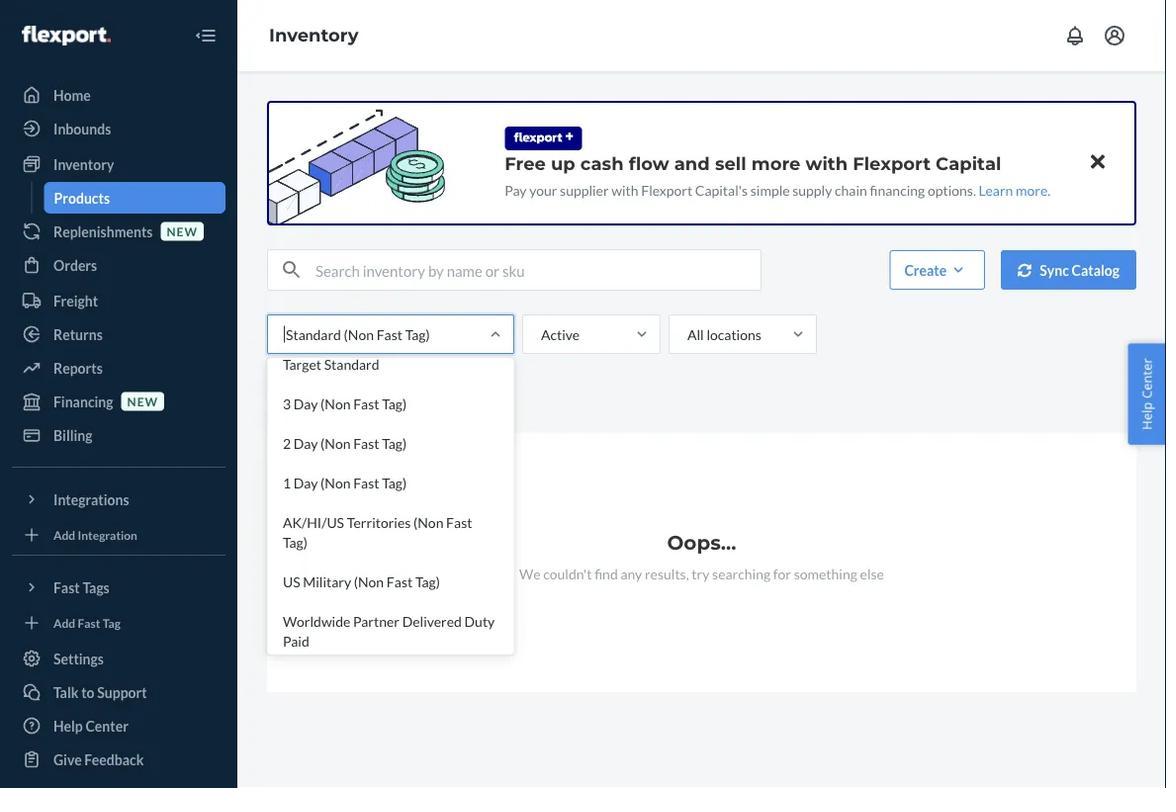 Task type: vqa. For each thing, say whether or not it's contained in the screenshot.
STARTED
no



Task type: describe. For each thing, give the bounding box(es) containing it.
3 day (non fast tag)
[[283, 395, 407, 412]]

day for 2
[[294, 435, 318, 451]]

add fast tag link
[[12, 611, 225, 635]]

tag) for 3 day (non fast tag)
[[382, 395, 407, 412]]

products inside products link
[[54, 189, 110, 206]]

oops...
[[667, 531, 736, 555]]

0 horizontal spatial center
[[86, 718, 129, 734]]

give
[[53, 751, 82, 768]]

target standard
[[283, 356, 379, 372]]

fast down the kits
[[353, 435, 379, 451]]

1 vertical spatial flexport
[[641, 181, 692, 198]]

create button
[[890, 250, 985, 290]]

1 vertical spatial with
[[611, 181, 638, 198]]

fast inside dropdown button
[[53, 579, 80, 596]]

(non for ak/hi/us territories (non fast tag)
[[413, 514, 443, 531]]

capital
[[936, 152, 1001, 174]]

fast up 2 day (non fast tag) at left bottom
[[353, 395, 379, 412]]

1 horizontal spatial products
[[279, 396, 334, 412]]

delivered
[[402, 613, 462, 630]]

chain
[[835, 181, 867, 198]]

paid
[[283, 632, 309, 649]]

2 day (non fast tag)
[[283, 435, 407, 451]]

0 vertical spatial with
[[806, 152, 848, 174]]

help inside button
[[1138, 402, 1156, 430]]

inbounds link
[[12, 113, 225, 144]]

learn
[[979, 181, 1013, 198]]

bundles
[[405, 396, 454, 412]]

billing
[[53, 427, 92, 444]]

returns link
[[12, 318, 225, 350]]

billing link
[[12, 419, 225, 451]]

for
[[773, 565, 791, 582]]

catalog
[[1072, 262, 1120, 278]]

integrations button
[[12, 484, 225, 515]]

give feedback button
[[12, 744, 225, 775]]

close image
[[1091, 150, 1105, 174]]

free up cash flow and sell more with flexport capital pay your supplier with flexport capital's simple supply chain financing options. learn more .
[[505, 152, 1051, 198]]

feedback
[[84, 751, 144, 768]]

reports link
[[12, 352, 225, 384]]

partner
[[353, 613, 400, 630]]

help center button
[[1128, 343, 1166, 445]]

0 horizontal spatial inventory
[[53, 156, 114, 173]]

sync alt image
[[1018, 263, 1032, 277]]

returns
[[53, 326, 103, 343]]

add integration
[[53, 528, 137, 542]]

home
[[53, 87, 91, 103]]

give feedback
[[53, 751, 144, 768]]

help center link
[[12, 710, 225, 742]]

new for financing
[[127, 394, 158, 408]]

.
[[1048, 181, 1051, 198]]

your
[[529, 181, 557, 198]]

something
[[794, 565, 857, 582]]

(non for us military (non fast tag)
[[354, 573, 384, 590]]

settings
[[53, 650, 104, 667]]

products link
[[44, 182, 225, 214]]

integration
[[78, 528, 137, 542]]

create
[[904, 262, 947, 278]]

us military (non fast tag)
[[283, 573, 440, 590]]

sync catalog
[[1040, 262, 1120, 278]]

cash
[[580, 152, 624, 174]]

fast tags button
[[12, 572, 225, 603]]

talk to support button
[[12, 676, 225, 708]]

locations
[[707, 326, 761, 343]]

fast left tag
[[78, 616, 100, 630]]

and
[[674, 152, 710, 174]]

territories
[[347, 514, 411, 531]]

1
[[283, 474, 291, 491]]

new for replenishments
[[167, 224, 198, 238]]

tag) for 2 day (non fast tag)
[[382, 435, 407, 451]]

tag
[[103, 616, 121, 630]]

to
[[81, 684, 94, 701]]

fast up partner
[[387, 573, 413, 590]]

tag) for ak/hi/us territories (non fast tag)
[[283, 534, 308, 550]]

freight link
[[12, 285, 225, 316]]

(non for 1 day (non fast tag)
[[321, 474, 351, 491]]

tag) for 1 day (non fast tag)
[[382, 474, 407, 491]]

1 vertical spatial help
[[53, 718, 83, 734]]

sync catalog button
[[1001, 250, 1136, 290]]

we couldn't find any results, try searching for something else
[[519, 565, 884, 582]]

(non up target standard
[[344, 326, 374, 343]]

free
[[505, 152, 546, 174]]

freight
[[53, 292, 98, 309]]

1 day (non fast tag)
[[283, 474, 407, 491]]

close navigation image
[[194, 24, 218, 47]]

center inside button
[[1138, 358, 1156, 399]]

duty
[[464, 613, 495, 630]]



Task type: locate. For each thing, give the bounding box(es) containing it.
talk
[[53, 684, 79, 701]]

with up supply
[[806, 152, 848, 174]]

1 vertical spatial add
[[53, 616, 75, 630]]

pay
[[505, 181, 527, 198]]

try
[[692, 565, 709, 582]]

orders link
[[12, 249, 225, 281]]

(non for 3 day (non fast tag)
[[321, 395, 351, 412]]

day for 3
[[294, 395, 318, 412]]

searching
[[712, 565, 771, 582]]

products down target
[[279, 396, 334, 412]]

1 vertical spatial help center
[[53, 718, 129, 734]]

capital's
[[695, 181, 748, 198]]

1 vertical spatial inventory
[[53, 156, 114, 173]]

add up settings
[[53, 616, 75, 630]]

0 vertical spatial standard
[[286, 326, 341, 343]]

up
[[551, 152, 575, 174]]

1 horizontal spatial more
[[1016, 181, 1048, 198]]

more right learn
[[1016, 181, 1048, 198]]

0 vertical spatial inventory
[[269, 24, 359, 46]]

0 horizontal spatial with
[[611, 181, 638, 198]]

fast right territories
[[446, 514, 472, 531]]

0 horizontal spatial products
[[54, 189, 110, 206]]

2
[[283, 435, 291, 451]]

options.
[[928, 181, 976, 198]]

(non right territories
[[413, 514, 443, 531]]

day right '1'
[[294, 474, 318, 491]]

ak/hi/us territories (non fast tag)
[[283, 514, 472, 550]]

0 vertical spatial help center
[[1138, 358, 1156, 430]]

day right 3
[[294, 395, 318, 412]]

ak/hi/us
[[283, 514, 344, 531]]

integrations
[[53, 491, 129, 508]]

1 horizontal spatial with
[[806, 152, 848, 174]]

1 vertical spatial center
[[86, 718, 129, 734]]

1 horizontal spatial center
[[1138, 358, 1156, 399]]

orders
[[53, 257, 97, 273]]

add left integration
[[53, 528, 75, 542]]

0 horizontal spatial new
[[127, 394, 158, 408]]

talk to support
[[53, 684, 147, 701]]

1 horizontal spatial inventory link
[[269, 24, 359, 46]]

new down reports link
[[127, 394, 158, 408]]

1 vertical spatial products
[[279, 396, 334, 412]]

standard
[[286, 326, 341, 343], [324, 356, 379, 372]]

0 horizontal spatial more
[[751, 152, 801, 174]]

0 vertical spatial add
[[53, 528, 75, 542]]

(non down 2 day (non fast tag) at left bottom
[[321, 474, 351, 491]]

Search inventory by name or sku text field
[[315, 250, 761, 290]]

new down products link
[[167, 224, 198, 238]]

fast left tags
[[53, 579, 80, 596]]

support
[[97, 684, 147, 701]]

all
[[687, 326, 704, 343]]

sync
[[1040, 262, 1069, 278]]

us
[[283, 573, 300, 590]]

(non up partner
[[354, 573, 384, 590]]

1 horizontal spatial help center
[[1138, 358, 1156, 430]]

0 horizontal spatial help center
[[53, 718, 129, 734]]

supply
[[792, 181, 832, 198]]

financing
[[870, 181, 925, 198]]

standard up target
[[286, 326, 341, 343]]

tag) up "bundles"
[[405, 326, 430, 343]]

results,
[[645, 565, 689, 582]]

flow
[[629, 152, 669, 174]]

help center inside help center link
[[53, 718, 129, 734]]

inbounds
[[53, 120, 111, 137]]

tag) down ak/hi/us
[[283, 534, 308, 550]]

0 vertical spatial products
[[54, 189, 110, 206]]

standard down standard (non fast tag)
[[324, 356, 379, 372]]

3
[[283, 395, 291, 412]]

tag) inside ak/hi/us territories (non fast tag)
[[283, 534, 308, 550]]

supplier
[[560, 181, 609, 198]]

help
[[1138, 402, 1156, 430], [53, 718, 83, 734]]

add fast tag
[[53, 616, 121, 630]]

fast up target standard
[[376, 326, 403, 343]]

0 vertical spatial inventory link
[[269, 24, 359, 46]]

flexport up financing
[[853, 152, 931, 174]]

with
[[806, 152, 848, 174], [611, 181, 638, 198]]

worldwide
[[283, 613, 350, 630]]

help center
[[1138, 358, 1156, 430], [53, 718, 129, 734]]

0 vertical spatial help
[[1138, 402, 1156, 430]]

2 vertical spatial day
[[294, 474, 318, 491]]

any
[[621, 565, 642, 582]]

day
[[294, 395, 318, 412], [294, 435, 318, 451], [294, 474, 318, 491]]

flexport down flow
[[641, 181, 692, 198]]

fast tags
[[53, 579, 110, 596]]

we
[[519, 565, 540, 582]]

with down cash
[[611, 181, 638, 198]]

all locations
[[687, 326, 761, 343]]

open account menu image
[[1103, 24, 1126, 47]]

add for add integration
[[53, 528, 75, 542]]

0 horizontal spatial help
[[53, 718, 83, 734]]

fast inside ak/hi/us territories (non fast tag)
[[446, 514, 472, 531]]

1 horizontal spatial new
[[167, 224, 198, 238]]

settings link
[[12, 643, 225, 675]]

new
[[167, 224, 198, 238], [127, 394, 158, 408]]

1 horizontal spatial inventory
[[269, 24, 359, 46]]

add for add fast tag
[[53, 616, 75, 630]]

tag) down "bundles"
[[382, 435, 407, 451]]

0 vertical spatial center
[[1138, 358, 1156, 399]]

tag) for us military (non fast tag)
[[415, 573, 440, 590]]

tag) up delivered
[[415, 573, 440, 590]]

add integration link
[[12, 523, 225, 547]]

0 vertical spatial new
[[167, 224, 198, 238]]

home link
[[12, 79, 225, 111]]

1 add from the top
[[53, 528, 75, 542]]

0 horizontal spatial flexport
[[641, 181, 692, 198]]

(non
[[344, 326, 374, 343], [321, 395, 351, 412], [321, 435, 351, 451], [321, 474, 351, 491], [413, 514, 443, 531], [354, 573, 384, 590]]

target
[[283, 356, 321, 372]]

2 day from the top
[[294, 435, 318, 451]]

couldn't
[[543, 565, 592, 582]]

open notifications image
[[1063, 24, 1087, 47]]

kits
[[357, 396, 382, 412]]

0 vertical spatial more
[[751, 152, 801, 174]]

tag) right the kits
[[382, 395, 407, 412]]

find
[[595, 565, 618, 582]]

fast
[[376, 326, 403, 343], [353, 395, 379, 412], [353, 435, 379, 451], [353, 474, 379, 491], [446, 514, 472, 531], [387, 573, 413, 590], [53, 579, 80, 596], [78, 616, 100, 630]]

simple
[[750, 181, 790, 198]]

tags
[[83, 579, 110, 596]]

1 horizontal spatial help
[[1138, 402, 1156, 430]]

more up the simple
[[751, 152, 801, 174]]

1 vertical spatial day
[[294, 435, 318, 451]]

1 day from the top
[[294, 395, 318, 412]]

learn more link
[[979, 181, 1048, 198]]

0 vertical spatial day
[[294, 395, 318, 412]]

1 vertical spatial new
[[127, 394, 158, 408]]

(non up 1 day (non fast tag)
[[321, 435, 351, 451]]

military
[[303, 573, 351, 590]]

products up replenishments
[[54, 189, 110, 206]]

1 horizontal spatial flexport
[[853, 152, 931, 174]]

inventory
[[269, 24, 359, 46], [53, 156, 114, 173]]

day right 2
[[294, 435, 318, 451]]

sell
[[715, 152, 746, 174]]

flexport logo image
[[22, 26, 111, 45]]

products
[[54, 189, 110, 206], [279, 396, 334, 412]]

active
[[541, 326, 580, 343]]

(non left the kits
[[321, 395, 351, 412]]

day for 1
[[294, 474, 318, 491]]

0 vertical spatial flexport
[[853, 152, 931, 174]]

3 day from the top
[[294, 474, 318, 491]]

standard (non fast tag)
[[286, 326, 430, 343]]

2 add from the top
[[53, 616, 75, 630]]

1 vertical spatial more
[[1016, 181, 1048, 198]]

1 vertical spatial standard
[[324, 356, 379, 372]]

(non for 2 day (non fast tag)
[[321, 435, 351, 451]]

reports
[[53, 360, 103, 376]]

0 horizontal spatial inventory link
[[12, 148, 225, 180]]

fast up territories
[[353, 474, 379, 491]]

financing
[[53, 393, 113, 410]]

(non inside ak/hi/us territories (non fast tag)
[[413, 514, 443, 531]]

center
[[1138, 358, 1156, 399], [86, 718, 129, 734]]

else
[[860, 565, 884, 582]]

worldwide partner delivered duty paid
[[283, 613, 495, 649]]

1 vertical spatial inventory link
[[12, 148, 225, 180]]

help center inside help center button
[[1138, 358, 1156, 430]]

tag) up territories
[[382, 474, 407, 491]]



